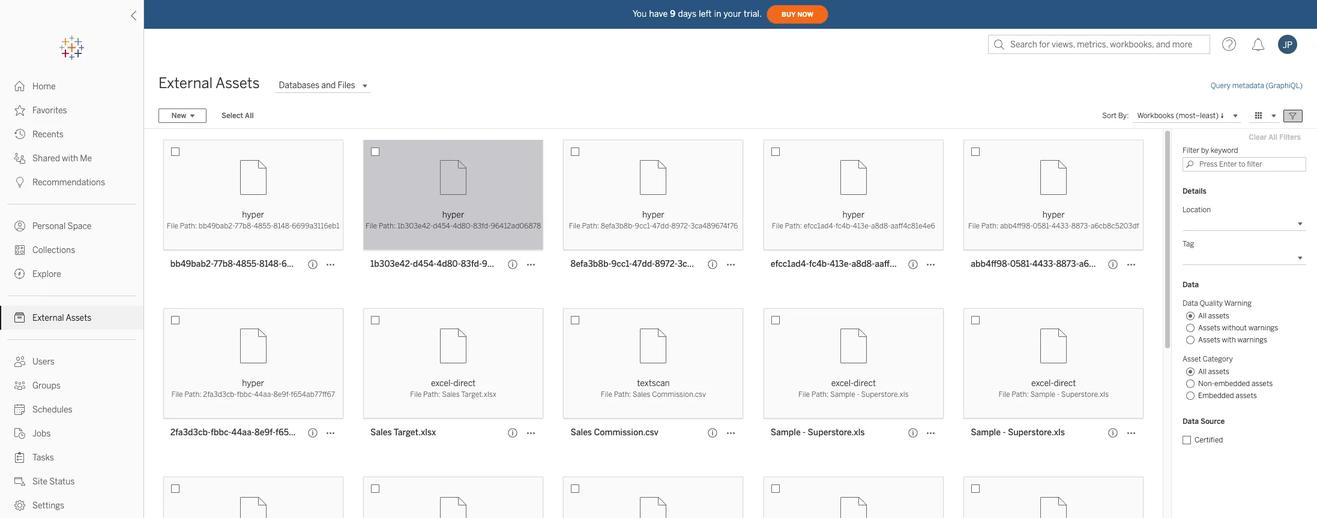 Task type: locate. For each thing, give the bounding box(es) containing it.
assets
[[1208, 312, 1229, 321], [1208, 368, 1229, 376], [1252, 380, 1273, 388], [1236, 392, 1257, 400]]

hyper up 8efa3b8b-9cc1-47dd-8972-3ca489674f76
[[642, 210, 664, 220]]

1 vertical spatial data
[[1183, 300, 1198, 308]]

0 vertical spatial 4855-
[[254, 222, 273, 231]]

1 vertical spatial 4433-
[[1032, 259, 1056, 270]]

all inside data quality warning all assets assets without warnings assets with warnings
[[1198, 312, 1206, 321]]

2fa3d3cb- inside hyper file path: 2fa3d3cb-fbbc-44aa-8e9f-f654ab77ff67
[[203, 391, 237, 399]]

file for bb49bab2-
[[167, 222, 178, 231]]

7 by text only_f5he34f image from the top
[[14, 405, 25, 415]]

1 vertical spatial 96412ad06878
[[482, 259, 542, 270]]

7 by text only_f5he34f image from the top
[[14, 477, 25, 487]]

path: inside hyper file path: efcc1ad4-fc4b-413e-a8d8-aaff4c81e4e6
[[785, 222, 802, 231]]

f654ab77ff67 inside hyper file path: 2fa3d3cb-fbbc-44aa-8e9f-f654ab77ff67
[[291, 391, 335, 399]]

assets inside data quality warning all assets assets without warnings assets with warnings
[[1208, 312, 1229, 321]]

1 vertical spatial 8972-
[[655, 259, 678, 270]]

hyper inside hyper file path: efcc1ad4-fc4b-413e-a8d8-aaff4c81e4e6
[[842, 210, 865, 220]]

hyper file path: 1b303e42-d454-4d80-83fd-96412ad06878
[[366, 210, 541, 231]]

0581-
[[1033, 222, 1051, 231], [1010, 259, 1032, 270]]

without
[[1222, 324, 1247, 333]]

efcc1ad4-fc4b-413e-a8d8-aaff4c81e4e6
[[771, 259, 928, 270]]

47dd- down hyper file path: 8efa3b8b-9cc1-47dd-8972-3ca489674f76
[[632, 259, 655, 270]]

file inside textscan file path: sales commission.csv
[[601, 391, 612, 399]]

0 horizontal spatial with
[[62, 154, 78, 164]]

4855-
[[254, 222, 273, 231], [236, 259, 259, 270]]

file inside hyper file path: abb4ff98-0581-4433-8873-a6cb8c5203df
[[968, 222, 980, 231]]

1 by text only_f5he34f image from the top
[[14, 81, 25, 92]]

by text only_f5he34f image for favorites
[[14, 105, 25, 116]]

1b303e42-
[[397, 222, 433, 231], [370, 259, 413, 270]]

1 vertical spatial 9cc1-
[[611, 259, 632, 270]]

all up non-
[[1198, 368, 1206, 376]]

0 horizontal spatial fbbc-
[[211, 428, 231, 438]]

aaff4c81e4e6 inside hyper file path: efcc1ad4-fc4b-413e-a8d8-aaff4c81e4e6
[[891, 222, 935, 231]]

4855- down 'hyper file path: bb49bab2-77b8-4855-8148-6699a3116eb1'
[[236, 259, 259, 270]]

file inside hyper file path: 8efa3b8b-9cc1-47dd-8972-3ca489674f76
[[569, 222, 580, 231]]

days
[[678, 9, 696, 19]]

sort by:
[[1102, 112, 1129, 120]]

8873- down hyper file path: abb4ff98-0581-4433-8873-a6cb8c5203df
[[1056, 259, 1079, 270]]

0 horizontal spatial excel-direct file path: sample - superstore.xls
[[798, 379, 909, 399]]

fbbc- up 2fa3d3cb-fbbc-44aa-8e9f-f654ab77ff67
[[237, 391, 254, 399]]

47dd- up 8efa3b8b-9cc1-47dd-8972-3ca489674f76
[[652, 222, 671, 231]]

all inside clear all filters button
[[1268, 133, 1277, 142]]

clear
[[1249, 133, 1267, 142]]

file
[[167, 222, 178, 231], [366, 222, 377, 231], [569, 222, 580, 231], [772, 222, 783, 231], [968, 222, 980, 231], [171, 391, 183, 399], [410, 391, 422, 399], [601, 391, 612, 399], [798, 391, 810, 399], [999, 391, 1010, 399]]

commission.csv inside textscan file path: sales commission.csv
[[652, 391, 706, 399]]

path: inside hyper file path: 2fa3d3cb-fbbc-44aa-8e9f-f654ab77ff67
[[184, 391, 201, 399]]

by text only_f5he34f image inside schedules link
[[14, 405, 25, 415]]

1 horizontal spatial excel-
[[831, 379, 854, 389]]

fc4b- down hyper file path: efcc1ad4-fc4b-413e-a8d8-aaff4c81e4e6
[[809, 259, 830, 270]]

44aa- up 2fa3d3cb-fbbc-44aa-8e9f-f654ab77ff67
[[254, 391, 273, 399]]

9 by text only_f5he34f image from the top
[[14, 501, 25, 511]]

4433- up abb4ff98-0581-4433-8873-a6cb8c5203df
[[1051, 222, 1071, 231]]

6 by text only_f5he34f image from the top
[[14, 357, 25, 367]]

fbbc- down hyper file path: 2fa3d3cb-fbbc-44aa-8e9f-f654ab77ff67
[[211, 428, 231, 438]]

by text only_f5he34f image inside home link
[[14, 81, 25, 92]]

1 horizontal spatial excel-direct file path: sample - superstore.xls
[[999, 379, 1109, 399]]

and
[[321, 80, 336, 91]]

2 horizontal spatial excel-
[[1031, 379, 1054, 389]]

0 vertical spatial f654ab77ff67
[[291, 391, 335, 399]]

0 horizontal spatial external assets
[[32, 313, 91, 324]]

0 vertical spatial 8148-
[[273, 222, 292, 231]]

by text only_f5he34f image left schedules
[[14, 405, 25, 415]]

by text only_f5he34f image inside the collections link
[[14, 245, 25, 256]]

by text only_f5he34f image inside "site status" link
[[14, 477, 25, 487]]

8e9f-
[[273, 391, 291, 399], [254, 428, 275, 438]]

favorites link
[[0, 98, 143, 122]]

77b8- down 'hyper file path: bb49bab2-77b8-4855-8148-6699a3116eb1'
[[213, 259, 236, 270]]

1 horizontal spatial with
[[1222, 336, 1236, 345]]

assets up select all
[[215, 74, 260, 92]]

tasks
[[32, 453, 54, 463]]

by text only_f5he34f image
[[14, 81, 25, 92], [14, 129, 25, 140], [14, 153, 25, 164], [14, 221, 25, 232], [14, 245, 25, 256], [14, 357, 25, 367], [14, 405, 25, 415], [14, 429, 25, 439], [14, 501, 25, 511]]

Filter by keyword text field
[[1183, 157, 1306, 172]]

file for 8efa3b8b-
[[569, 222, 580, 231]]

by text only_f5he34f image inside 'shared with me' "link"
[[14, 153, 25, 164]]

textscan
[[637, 379, 670, 389]]

embedded
[[1214, 380, 1250, 388]]

83fd- up 1b303e42-d454-4d80-83fd-96412ad06878
[[473, 222, 491, 231]]

2 vertical spatial data
[[1183, 418, 1199, 426]]

sales
[[442, 391, 460, 399], [633, 391, 650, 399], [370, 428, 392, 438], [571, 428, 592, 438]]

by text only_f5he34f image inside users link
[[14, 357, 25, 367]]

-
[[857, 391, 859, 399], [1057, 391, 1060, 399], [803, 428, 806, 438], [1003, 428, 1006, 438]]

hyper up 1b303e42-d454-4d80-83fd-96412ad06878
[[442, 210, 464, 220]]

0 horizontal spatial 413e-
[[830, 259, 852, 270]]

all inside asset category all assets non-embedded assets embedded assets
[[1198, 368, 1206, 376]]

4433-
[[1051, 222, 1071, 231], [1032, 259, 1056, 270]]

data quality warning all assets assets without warnings assets with warnings
[[1183, 300, 1278, 345]]

sales target.xlsx
[[370, 428, 436, 438]]

me
[[80, 154, 92, 164]]

bb49bab2-
[[199, 222, 235, 231], [170, 259, 213, 270]]

3 by text only_f5he34f image from the top
[[14, 269, 25, 280]]

1 horizontal spatial 0581-
[[1033, 222, 1051, 231]]

warnings down without
[[1237, 336, 1267, 345]]

buy
[[782, 11, 796, 18]]

sales commission.csv
[[571, 428, 658, 438]]

hyper for 8873-
[[1043, 210, 1065, 220]]

2 data from the top
[[1183, 300, 1198, 308]]

1 vertical spatial external
[[32, 313, 64, 324]]

6 by text only_f5he34f image from the top
[[14, 453, 25, 463]]

1 data from the top
[[1183, 281, 1199, 289]]

hyper inside hyper file path: 8efa3b8b-9cc1-47dd-8972-3ca489674f76
[[642, 210, 664, 220]]

0 horizontal spatial excel-
[[431, 379, 453, 389]]

9cc1- up 8efa3b8b-9cc1-47dd-8972-3ca489674f76
[[635, 222, 652, 231]]

0 vertical spatial 0581-
[[1033, 222, 1051, 231]]

3 data from the top
[[1183, 418, 1199, 426]]

1 vertical spatial 83fd-
[[461, 259, 482, 270]]

d454- down hyper file path: 1b303e42-d454-4d80-83fd-96412ad06878
[[413, 259, 437, 270]]

efcc1ad4-
[[804, 222, 836, 231], [771, 259, 809, 270]]

0581- down hyper file path: abb4ff98-0581-4433-8873-a6cb8c5203df
[[1010, 259, 1032, 270]]

0 vertical spatial d454-
[[433, 222, 453, 231]]

1 excel- from the left
[[431, 379, 453, 389]]

0581- up abb4ff98-0581-4433-8873-a6cb8c5203df
[[1033, 222, 1051, 231]]

you have 9 days left in your trial.
[[633, 9, 762, 19]]

4d80- down hyper file path: 1b303e42-d454-4d80-83fd-96412ad06878
[[437, 259, 461, 270]]

all right select
[[245, 112, 254, 120]]

77b8- up bb49bab2-77b8-4855-8148-6699a3116eb1
[[235, 222, 254, 231]]

83fd-
[[473, 222, 491, 231], [461, 259, 482, 270]]

0 vertical spatial 6699a3116eb1
[[292, 222, 340, 231]]

0 vertical spatial aaff4c81e4e6
[[891, 222, 935, 231]]

data left source
[[1183, 418, 1199, 426]]

8148- up bb49bab2-77b8-4855-8148-6699a3116eb1
[[273, 222, 292, 231]]

external up the new popup button
[[158, 74, 213, 92]]

0 vertical spatial efcc1ad4-
[[804, 222, 836, 231]]

file inside hyper file path: 2fa3d3cb-fbbc-44aa-8e9f-f654ab77ff67
[[171, 391, 183, 399]]

1 horizontal spatial direct
[[854, 379, 876, 389]]

0 horizontal spatial 0581-
[[1010, 259, 1032, 270]]

0 vertical spatial 47dd-
[[652, 222, 671, 231]]

0 vertical spatial commission.csv
[[652, 391, 706, 399]]

collections link
[[0, 238, 143, 262]]

hyper file path: abb4ff98-0581-4433-8873-a6cb8c5203df
[[968, 210, 1139, 231]]

data down tag on the right top
[[1183, 281, 1199, 289]]

2 by text only_f5he34f image from the top
[[14, 129, 25, 140]]

0 vertical spatial data
[[1183, 281, 1199, 289]]

by text only_f5he34f image left collections
[[14, 245, 25, 256]]

shared with me link
[[0, 146, 143, 170]]

0 vertical spatial fbbc-
[[237, 391, 254, 399]]

data for data source
[[1183, 418, 1199, 426]]

files
[[338, 80, 355, 91]]

all right clear
[[1268, 133, 1277, 142]]

44aa-
[[254, 391, 273, 399], [231, 428, 255, 438]]

8e9f- up 2fa3d3cb-fbbc-44aa-8e9f-f654ab77ff67
[[273, 391, 291, 399]]

0 vertical spatial 3ca489674f76
[[690, 222, 738, 231]]

hyper up 2fa3d3cb-fbbc-44aa-8e9f-f654ab77ff67
[[242, 379, 264, 389]]

by text only_f5he34f image for explore
[[14, 269, 25, 280]]

0 vertical spatial 4433-
[[1051, 222, 1071, 231]]

textscan file path: sales commission.csv
[[601, 379, 706, 399]]

keyword
[[1211, 146, 1238, 155]]

4433- down hyper file path: abb4ff98-0581-4433-8873-a6cb8c5203df
[[1032, 259, 1056, 270]]

by text only_f5he34f image inside jobs link
[[14, 429, 25, 439]]

direct
[[453, 379, 476, 389], [854, 379, 876, 389], [1054, 379, 1076, 389]]

8148- inside 'hyper file path: bb49bab2-77b8-4855-8148-6699a3116eb1'
[[273, 222, 292, 231]]

external assets up users link
[[32, 313, 91, 324]]

external down the explore
[[32, 313, 64, 324]]

0 vertical spatial 44aa-
[[254, 391, 273, 399]]

excel-
[[431, 379, 453, 389], [831, 379, 854, 389], [1031, 379, 1054, 389]]

8972- down hyper file path: 8efa3b8b-9cc1-47dd-8972-3ca489674f76
[[655, 259, 678, 270]]

8873- up abb4ff98-0581-4433-8873-a6cb8c5203df
[[1071, 222, 1091, 231]]

1 horizontal spatial 413e-
[[853, 222, 871, 231]]

96412ad06878
[[491, 222, 541, 231], [482, 259, 542, 270]]

hyper
[[242, 210, 264, 220], [442, 210, 464, 220], [642, 210, 664, 220], [842, 210, 865, 220], [1043, 210, 1065, 220], [242, 379, 264, 389]]

1 vertical spatial 413e-
[[830, 259, 852, 270]]

1 vertical spatial external assets
[[32, 313, 91, 324]]

1 vertical spatial 8148-
[[259, 259, 282, 270]]

by text only_f5he34f image inside "recommendations" 'link'
[[14, 177, 25, 188]]

commission.csv
[[652, 391, 706, 399], [594, 428, 658, 438]]

413e- up efcc1ad4-fc4b-413e-a8d8-aaff4c81e4e6
[[853, 222, 871, 231]]

hyper file path: efcc1ad4-fc4b-413e-a8d8-aaff4c81e4e6
[[772, 210, 935, 231]]

1 by text only_f5he34f image from the top
[[14, 105, 25, 116]]

aaff4c81e4e6
[[891, 222, 935, 231], [875, 259, 928, 270]]

0 horizontal spatial direct
[[453, 379, 476, 389]]

1 horizontal spatial 9cc1-
[[635, 222, 652, 231]]

buy now button
[[767, 5, 828, 24]]

by text only_f5he34f image for tasks
[[14, 453, 25, 463]]

77b8-
[[235, 222, 254, 231], [213, 259, 236, 270]]

1 vertical spatial bb49bab2-
[[170, 259, 213, 270]]

target.xlsx
[[461, 391, 496, 399], [394, 428, 436, 438]]

hyper inside hyper file path: abb4ff98-0581-4433-8873-a6cb8c5203df
[[1043, 210, 1065, 220]]

select
[[222, 112, 243, 120]]

non-
[[1198, 380, 1214, 388]]

1 vertical spatial target.xlsx
[[394, 428, 436, 438]]

filter
[[1183, 146, 1199, 155]]

a8d8- down hyper file path: efcc1ad4-fc4b-413e-a8d8-aaff4c81e4e6
[[852, 259, 875, 270]]

1 vertical spatial 1b303e42-
[[370, 259, 413, 270]]

8efa3b8b- inside hyper file path: 8efa3b8b-9cc1-47dd-8972-3ca489674f76
[[601, 222, 635, 231]]

8 by text only_f5he34f image from the top
[[14, 429, 25, 439]]

by text only_f5he34f image left personal
[[14, 221, 25, 232]]

0 horizontal spatial external
[[32, 313, 64, 324]]

asset category option group
[[1183, 354, 1306, 402]]

1 horizontal spatial fbbc-
[[237, 391, 254, 399]]

assets
[[215, 74, 260, 92], [66, 313, 91, 324], [1198, 324, 1220, 333], [1198, 336, 1220, 345]]

1 vertical spatial with
[[1222, 336, 1236, 345]]

by text only_f5he34f image inside external assets link
[[14, 313, 25, 324]]

2 horizontal spatial direct
[[1054, 379, 1076, 389]]

by text only_f5he34f image inside favorites link
[[14, 105, 25, 116]]

with down without
[[1222, 336, 1236, 345]]

47dd-
[[652, 222, 671, 231], [632, 259, 655, 270]]

3 by text only_f5he34f image from the top
[[14, 153, 25, 164]]

0 vertical spatial 1b303e42-
[[397, 222, 433, 231]]

target.xlsx inside excel-direct file path: sales target.xlsx
[[461, 391, 496, 399]]

bb49bab2- inside 'hyper file path: bb49bab2-77b8-4855-8148-6699a3116eb1'
[[199, 222, 235, 231]]

source
[[1201, 418, 1225, 426]]

path: for abb4ff98-
[[981, 222, 998, 231]]

file inside 'hyper file path: bb49bab2-77b8-4855-8148-6699a3116eb1'
[[167, 222, 178, 231]]

a6cb8c5203df
[[1091, 222, 1139, 231], [1079, 259, 1137, 270]]

1 horizontal spatial external assets
[[158, 74, 260, 92]]

file inside hyper file path: 1b303e42-d454-4d80-83fd-96412ad06878
[[366, 222, 377, 231]]

1 horizontal spatial external
[[158, 74, 213, 92]]

hyper for a8d8-
[[842, 210, 865, 220]]

external assets up select
[[158, 74, 260, 92]]

hyper inside 'hyper file path: bb49bab2-77b8-4855-8148-6699a3116eb1'
[[242, 210, 264, 220]]

0 vertical spatial target.xlsx
[[461, 391, 496, 399]]

0 vertical spatial 8efa3b8b-
[[601, 222, 635, 231]]

413e-
[[853, 222, 871, 231], [830, 259, 852, 270]]

by text only_f5he34f image inside 'personal space' link
[[14, 221, 25, 232]]

0 horizontal spatial sample - superstore.xls
[[771, 428, 865, 438]]

tag
[[1183, 240, 1194, 249]]

by text only_f5he34f image
[[14, 105, 25, 116], [14, 177, 25, 188], [14, 269, 25, 280], [14, 313, 25, 324], [14, 381, 25, 391], [14, 453, 25, 463], [14, 477, 25, 487]]

with inside "link"
[[62, 154, 78, 164]]

data for data
[[1183, 281, 1199, 289]]

assets down quality
[[1208, 312, 1229, 321]]

0 vertical spatial with
[[62, 154, 78, 164]]

path: inside hyper file path: 8efa3b8b-9cc1-47dd-8972-3ca489674f76
[[582, 222, 599, 231]]

hyper for 8e9f-
[[242, 379, 264, 389]]

hyper inside hyper file path: 1b303e42-d454-4d80-83fd-96412ad06878
[[442, 210, 464, 220]]

by text only_f5he34f image left the home
[[14, 81, 25, 92]]

8972-
[[671, 222, 690, 231], [655, 259, 678, 270]]

warnings right without
[[1248, 324, 1278, 333]]

2 sample - superstore.xls from the left
[[971, 428, 1065, 438]]

d454- up 1b303e42-d454-4d80-83fd-96412ad06878
[[433, 222, 453, 231]]

fc4b- up efcc1ad4-fc4b-413e-a8d8-aaff4c81e4e6
[[836, 222, 853, 231]]

space
[[68, 222, 91, 232]]

0 vertical spatial warnings
[[1248, 324, 1278, 333]]

5 by text only_f5he34f image from the top
[[14, 245, 25, 256]]

1 horizontal spatial sample - superstore.xls
[[971, 428, 1065, 438]]

hyper file path: 2fa3d3cb-fbbc-44aa-8e9f-f654ab77ff67
[[171, 379, 335, 399]]

2 direct from the left
[[854, 379, 876, 389]]

by text only_f5he34f image for home
[[14, 81, 25, 92]]

hyper up efcc1ad4-fc4b-413e-a8d8-aaff4c81e4e6
[[842, 210, 865, 220]]

5 by text only_f5he34f image from the top
[[14, 381, 25, 391]]

external assets
[[158, 74, 260, 92], [32, 313, 91, 324]]

0 vertical spatial 83fd-
[[473, 222, 491, 231]]

by text only_f5he34f image for recommendations
[[14, 177, 25, 188]]

8e9f- down hyper file path: 2fa3d3cb-fbbc-44aa-8e9f-f654ab77ff67
[[254, 428, 275, 438]]

3ca489674f76 inside hyper file path: 8efa3b8b-9cc1-47dd-8972-3ca489674f76
[[690, 222, 738, 231]]

all down quality
[[1198, 312, 1206, 321]]

hyper up bb49bab2-77b8-4855-8148-6699a3116eb1
[[242, 210, 264, 220]]

buy now
[[782, 11, 813, 18]]

by text only_f5he34f image left shared
[[14, 153, 25, 164]]

by text only_f5he34f image inside "explore" link
[[14, 269, 25, 280]]

0 vertical spatial external assets
[[158, 74, 260, 92]]

0 vertical spatial a6cb8c5203df
[[1091, 222, 1139, 231]]

by text only_f5he34f image inside settings link
[[14, 501, 25, 511]]

1 vertical spatial warnings
[[1237, 336, 1267, 345]]

data inside data quality warning all assets assets without warnings assets with warnings
[[1183, 300, 1198, 308]]

data
[[1183, 281, 1199, 289], [1183, 300, 1198, 308], [1183, 418, 1199, 426]]

413e- down hyper file path: efcc1ad4-fc4b-413e-a8d8-aaff4c81e4e6
[[830, 259, 852, 270]]

hyper up abb4ff98-0581-4433-8873-a6cb8c5203df
[[1043, 210, 1065, 220]]

site
[[32, 477, 47, 487]]

path: inside 'hyper file path: bb49bab2-77b8-4855-8148-6699a3116eb1'
[[180, 222, 197, 231]]

assets up category
[[1198, 336, 1220, 345]]

1 vertical spatial 44aa-
[[231, 428, 255, 438]]

by text only_f5he34f image left settings
[[14, 501, 25, 511]]

9cc1- down hyper file path: 8efa3b8b-9cc1-47dd-8972-3ca489674f76
[[611, 259, 632, 270]]

by text only_f5he34f image inside groups link
[[14, 381, 25, 391]]

0 vertical spatial fc4b-
[[836, 222, 853, 231]]

hyper inside hyper file path: 2fa3d3cb-fbbc-44aa-8e9f-f654ab77ff67
[[242, 379, 264, 389]]

0 vertical spatial 4d80-
[[453, 222, 473, 231]]

with left me
[[62, 154, 78, 164]]

path: inside hyper file path: abb4ff98-0581-4433-8873-a6cb8c5203df
[[981, 222, 998, 231]]

0 vertical spatial 8e9f-
[[273, 391, 291, 399]]

8148- down 'hyper file path: bb49bab2-77b8-4855-8148-6699a3116eb1'
[[259, 259, 282, 270]]

path: inside textscan file path: sales commission.csv
[[614, 391, 631, 399]]

4 by text only_f5he34f image from the top
[[14, 313, 25, 324]]

0 vertical spatial 77b8-
[[235, 222, 254, 231]]

assets up users link
[[66, 313, 91, 324]]

have
[[649, 9, 668, 19]]

0581- inside hyper file path: abb4ff98-0581-4433-8873-a6cb8c5203df
[[1033, 222, 1051, 231]]

2fa3d3cb-
[[203, 391, 237, 399], [170, 428, 211, 438]]

3 direct from the left
[[1054, 379, 1076, 389]]

4d80- up 1b303e42-d454-4d80-83fd-96412ad06878
[[453, 222, 473, 231]]

file inside hyper file path: efcc1ad4-fc4b-413e-a8d8-aaff4c81e4e6
[[772, 222, 783, 231]]

0 vertical spatial a8d8-
[[871, 222, 891, 231]]

0 vertical spatial 9cc1-
[[635, 222, 652, 231]]

path: inside hyper file path: 1b303e42-d454-4d80-83fd-96412ad06878
[[379, 222, 396, 231]]

0 vertical spatial bb49bab2-
[[199, 222, 235, 231]]

by text only_f5he34f image inside recents link
[[14, 129, 25, 140]]

by text only_f5he34f image inside tasks link
[[14, 453, 25, 463]]

8972- up 8efa3b8b-9cc1-47dd-8972-3ca489674f76
[[671, 222, 690, 231]]

sample - superstore.xls
[[771, 428, 865, 438], [971, 428, 1065, 438]]

44aa- down hyper file path: 2fa3d3cb-fbbc-44aa-8e9f-f654ab77ff67
[[231, 428, 255, 438]]

1 horizontal spatial target.xlsx
[[461, 391, 496, 399]]

8148-
[[273, 222, 292, 231], [259, 259, 282, 270]]

shared
[[32, 154, 60, 164]]

commission.csv down textscan file path: sales commission.csv
[[594, 428, 658, 438]]

you
[[633, 9, 647, 19]]

data quality warning option group
[[1183, 298, 1306, 346]]

83fd- down hyper file path: 1b303e42-d454-4d80-83fd-96412ad06878
[[461, 259, 482, 270]]

1 vertical spatial a8d8-
[[852, 259, 875, 270]]

by text only_f5he34f image left the users
[[14, 357, 25, 367]]

0 vertical spatial 8972-
[[671, 222, 690, 231]]

with
[[62, 154, 78, 164], [1222, 336, 1236, 345]]

by text only_f5he34f image for shared with me
[[14, 153, 25, 164]]

file inside excel-direct file path: sales target.xlsx
[[410, 391, 422, 399]]

4 by text only_f5he34f image from the top
[[14, 221, 25, 232]]

1 vertical spatial commission.csv
[[594, 428, 658, 438]]

1 horizontal spatial fc4b-
[[836, 222, 853, 231]]

0 vertical spatial 96412ad06878
[[491, 222, 541, 231]]

1 direct from the left
[[453, 379, 476, 389]]

a8d8- up efcc1ad4-fc4b-413e-a8d8-aaff4c81e4e6
[[871, 222, 891, 231]]

hyper file path: bb49bab2-77b8-4855-8148-6699a3116eb1
[[167, 210, 340, 231]]

96412ad06878 inside hyper file path: 1b303e42-d454-4d80-83fd-96412ad06878
[[491, 222, 541, 231]]

commission.csv down textscan
[[652, 391, 706, 399]]

abb4ff98-
[[1000, 222, 1033, 231], [971, 259, 1010, 270]]

0 horizontal spatial fc4b-
[[809, 259, 830, 270]]

4855- up bb49bab2-77b8-4855-8148-6699a3116eb1
[[254, 222, 273, 231]]

0 vertical spatial 413e-
[[853, 222, 871, 231]]

now
[[797, 11, 813, 18]]

by text only_f5he34f image left jobs
[[14, 429, 25, 439]]

by text only_f5he34f image left recents
[[14, 129, 25, 140]]

2 by text only_f5he34f image from the top
[[14, 177, 25, 188]]

data left quality
[[1183, 300, 1198, 308]]

hyper for 83fd-
[[442, 210, 464, 220]]

superstore.xls
[[861, 391, 909, 399], [1061, 391, 1109, 399], [808, 428, 865, 438], [1008, 428, 1065, 438]]

recommendations link
[[0, 170, 143, 194]]



Task type: vqa. For each thing, say whether or not it's contained in the screenshot.


Task type: describe. For each thing, give the bounding box(es) containing it.
filter by keyword
[[1183, 146, 1238, 155]]

1 vertical spatial abb4ff98-
[[971, 259, 1010, 270]]

personal space
[[32, 222, 91, 232]]

asset category all assets non-embedded assets embedded assets
[[1183, 355, 1273, 400]]

0 vertical spatial external
[[158, 74, 213, 92]]

collections
[[32, 246, 75, 256]]

2 excel- from the left
[[831, 379, 854, 389]]

external assets link
[[0, 306, 143, 330]]

by
[[1201, 146, 1209, 155]]

4855- inside 'hyper file path: bb49bab2-77b8-4855-8148-6699a3116eb1'
[[254, 222, 273, 231]]

9
[[670, 9, 676, 19]]

external inside main navigation. press the up and down arrow keys to access links. element
[[32, 313, 64, 324]]

1 vertical spatial 6699a3116eb1
[[282, 259, 338, 270]]

1 sample - superstore.xls from the left
[[771, 428, 865, 438]]

users link
[[0, 350, 143, 374]]

by text only_f5he34f image for site status
[[14, 477, 25, 487]]

clear all filters
[[1249, 133, 1301, 142]]

hyper for 8148-
[[242, 210, 264, 220]]

file for abb4ff98-
[[968, 222, 980, 231]]

3 excel- from the left
[[1031, 379, 1054, 389]]

a6cb8c5203df inside hyper file path: abb4ff98-0581-4433-8873-a6cb8c5203df
[[1091, 222, 1139, 231]]

home
[[32, 82, 56, 92]]

query metadata (graphiql)
[[1211, 82, 1303, 90]]

new button
[[158, 109, 206, 123]]

assets down quality
[[1198, 324, 1220, 333]]

category
[[1203, 355, 1233, 364]]

abb4ff98- inside hyper file path: abb4ff98-0581-4433-8873-a6cb8c5203df
[[1000, 222, 1033, 231]]

8873- inside hyper file path: abb4ff98-0581-4433-8873-a6cb8c5203df
[[1071, 222, 1091, 231]]

1 vertical spatial 8e9f-
[[254, 428, 275, 438]]

excel- inside excel-direct file path: sales target.xlsx
[[431, 379, 453, 389]]

databases and files
[[279, 80, 355, 91]]

recommendations
[[32, 178, 105, 188]]

tasks link
[[0, 446, 143, 470]]

by text only_f5he34f image for personal space
[[14, 221, 25, 232]]

1 vertical spatial 4855-
[[236, 259, 259, 270]]

1 vertical spatial aaff4c81e4e6
[[875, 259, 928, 270]]

83fd- inside hyper file path: 1b303e42-d454-4d80-83fd-96412ad06878
[[473, 222, 491, 231]]

users
[[32, 357, 55, 367]]

path: for 2fa3d3cb-
[[184, 391, 201, 399]]

assets down category
[[1208, 368, 1229, 376]]

4d80- inside hyper file path: 1b303e42-d454-4d80-83fd-96412ad06878
[[453, 222, 473, 231]]

filters
[[1279, 133, 1301, 142]]

shared with me
[[32, 154, 92, 164]]

recents
[[32, 130, 63, 140]]

a8d8- inside hyper file path: efcc1ad4-fc4b-413e-a8d8-aaff4c81e4e6
[[871, 222, 891, 231]]

select all
[[222, 112, 254, 120]]

recents link
[[0, 122, 143, 146]]

fc4b- inside hyper file path: efcc1ad4-fc4b-413e-a8d8-aaff4c81e4e6
[[836, 222, 853, 231]]

site status link
[[0, 470, 143, 494]]

by text only_f5he34f image for recents
[[14, 129, 25, 140]]

personal
[[32, 222, 66, 232]]

direct inside excel-direct file path: sales target.xlsx
[[453, 379, 476, 389]]

assets inside external assets link
[[66, 313, 91, 324]]

0 horizontal spatial target.xlsx
[[394, 428, 436, 438]]

8972- inside hyper file path: 8efa3b8b-9cc1-47dd-8972-3ca489674f76
[[671, 222, 690, 231]]

certified
[[1195, 436, 1223, 445]]

navigation panel element
[[0, 36, 143, 518]]

sort
[[1102, 112, 1117, 120]]

query metadata (graphiql) link
[[1211, 82, 1303, 90]]

path: for efcc1ad4-
[[785, 222, 802, 231]]

1 vertical spatial 0581-
[[1010, 259, 1032, 270]]

clear all filters button
[[1243, 130, 1306, 145]]

by text only_f5he34f image for groups
[[14, 381, 25, 391]]

quality
[[1200, 300, 1223, 308]]

by text only_f5he34f image for schedules
[[14, 405, 25, 415]]

main navigation. press the up and down arrow keys to access links. element
[[0, 74, 143, 518]]

bb49bab2-77b8-4855-8148-6699a3116eb1
[[170, 259, 338, 270]]

site status
[[32, 477, 75, 487]]

settings link
[[0, 494, 143, 518]]

embedded
[[1198, 392, 1234, 400]]

favorites
[[32, 106, 67, 116]]

with inside data quality warning all assets assets without warnings assets with warnings
[[1222, 336, 1236, 345]]

77b8- inside 'hyper file path: bb49bab2-77b8-4855-8148-6699a3116eb1'
[[235, 222, 254, 231]]

44aa- inside hyper file path: 2fa3d3cb-fbbc-44aa-8e9f-f654ab77ff67
[[254, 391, 273, 399]]

(graphiql)
[[1266, 82, 1303, 90]]

path: for bb49bab2-
[[180, 222, 197, 231]]

groups link
[[0, 374, 143, 398]]

schedules link
[[0, 398, 143, 422]]

query
[[1211, 82, 1231, 90]]

file for efcc1ad4-
[[772, 222, 783, 231]]

2 excel-direct file path: sample - superstore.xls from the left
[[999, 379, 1109, 399]]

1 excel-direct file path: sample - superstore.xls from the left
[[798, 379, 909, 399]]

in
[[714, 9, 721, 19]]

1 vertical spatial d454-
[[413, 259, 437, 270]]

4433- inside hyper file path: abb4ff98-0581-4433-8873-a6cb8c5203df
[[1051, 222, 1071, 231]]

1 vertical spatial f654ab77ff67
[[275, 428, 328, 438]]

explore
[[32, 270, 61, 280]]

file for 1b303e42-
[[366, 222, 377, 231]]

1 vertical spatial 8873-
[[1056, 259, 1079, 270]]

asset
[[1183, 355, 1201, 364]]

1 vertical spatial 3ca489674f76
[[678, 259, 735, 270]]

8efa3b8b-9cc1-47dd-8972-3ca489674f76
[[571, 259, 735, 270]]

groups
[[32, 381, 60, 391]]

data source
[[1183, 418, 1225, 426]]

data for data quality warning all assets assets without warnings assets with warnings
[[1183, 300, 1198, 308]]

warning
[[1224, 300, 1252, 308]]

path: for 1b303e42-
[[379, 222, 396, 231]]

file for 2fa3d3cb-
[[171, 391, 183, 399]]

413e- inside hyper file path: efcc1ad4-fc4b-413e-a8d8-aaff4c81e4e6
[[853, 222, 871, 231]]

1 vertical spatial 2fa3d3cb-
[[170, 428, 211, 438]]

by:
[[1118, 112, 1129, 120]]

grid view image
[[1253, 110, 1264, 121]]

file for sales
[[601, 391, 612, 399]]

efcc1ad4- inside hyper file path: efcc1ad4-fc4b-413e-a8d8-aaff4c81e4e6
[[804, 222, 836, 231]]

location
[[1183, 206, 1211, 214]]

assets right embedded
[[1252, 380, 1273, 388]]

abb4ff98-0581-4433-8873-a6cb8c5203df
[[971, 259, 1137, 270]]

Search for views, metrics, workbooks, and more text field
[[988, 35, 1210, 54]]

path: for sales
[[614, 391, 631, 399]]

1 vertical spatial efcc1ad4-
[[771, 259, 809, 270]]

0 horizontal spatial 9cc1-
[[611, 259, 632, 270]]

databases and files button
[[274, 78, 371, 93]]

1 vertical spatial fc4b-
[[809, 259, 830, 270]]

1 vertical spatial 77b8-
[[213, 259, 236, 270]]

explore link
[[0, 262, 143, 286]]

jobs
[[32, 429, 51, 439]]

9cc1- inside hyper file path: 8efa3b8b-9cc1-47dd-8972-3ca489674f76
[[635, 222, 652, 231]]

trial.
[[744, 9, 762, 19]]

assets down embedded
[[1236, 392, 1257, 400]]

by text only_f5he34f image for settings
[[14, 501, 25, 511]]

sales inside textscan file path: sales commission.csv
[[633, 391, 650, 399]]

1 vertical spatial a6cb8c5203df
[[1079, 259, 1137, 270]]

fbbc- inside hyper file path: 2fa3d3cb-fbbc-44aa-8e9f-f654ab77ff67
[[237, 391, 254, 399]]

hyper for 8972-
[[642, 210, 664, 220]]

new
[[171, 112, 186, 120]]

your
[[724, 9, 741, 19]]

1b303e42- inside hyper file path: 1b303e42-d454-4d80-83fd-96412ad06878
[[397, 222, 433, 231]]

all inside the select all button
[[245, 112, 254, 120]]

settings
[[32, 501, 64, 511]]

1 vertical spatial fbbc-
[[211, 428, 231, 438]]

d454- inside hyper file path: 1b303e42-d454-4d80-83fd-96412ad06878
[[433, 222, 453, 231]]

sales inside excel-direct file path: sales target.xlsx
[[442, 391, 460, 399]]

by text only_f5he34f image for external assets
[[14, 313, 25, 324]]

1 vertical spatial 47dd-
[[632, 259, 655, 270]]

external assets inside external assets link
[[32, 313, 91, 324]]

1 vertical spatial 8efa3b8b-
[[571, 259, 611, 270]]

schedules
[[32, 405, 72, 415]]

metadata
[[1232, 82, 1264, 90]]

8e9f- inside hyper file path: 2fa3d3cb-fbbc-44aa-8e9f-f654ab77ff67
[[273, 391, 291, 399]]

by text only_f5he34f image for users
[[14, 357, 25, 367]]

excel-direct file path: sales target.xlsx
[[410, 379, 496, 399]]

personal space link
[[0, 214, 143, 238]]

home link
[[0, 74, 143, 98]]

jobs link
[[0, 422, 143, 446]]

path: for 8efa3b8b-
[[582, 222, 599, 231]]

by text only_f5he34f image for collections
[[14, 245, 25, 256]]

by text only_f5he34f image for jobs
[[14, 429, 25, 439]]

47dd- inside hyper file path: 8efa3b8b-9cc1-47dd-8972-3ca489674f76
[[652, 222, 671, 231]]

2fa3d3cb-fbbc-44aa-8e9f-f654ab77ff67
[[170, 428, 328, 438]]

status
[[49, 477, 75, 487]]

6699a3116eb1 inside 'hyper file path: bb49bab2-77b8-4855-8148-6699a3116eb1'
[[292, 222, 340, 231]]

databases
[[279, 80, 319, 91]]

select all button
[[214, 109, 262, 123]]

path: inside excel-direct file path: sales target.xlsx
[[423, 391, 440, 399]]

1 vertical spatial 4d80-
[[437, 259, 461, 270]]



